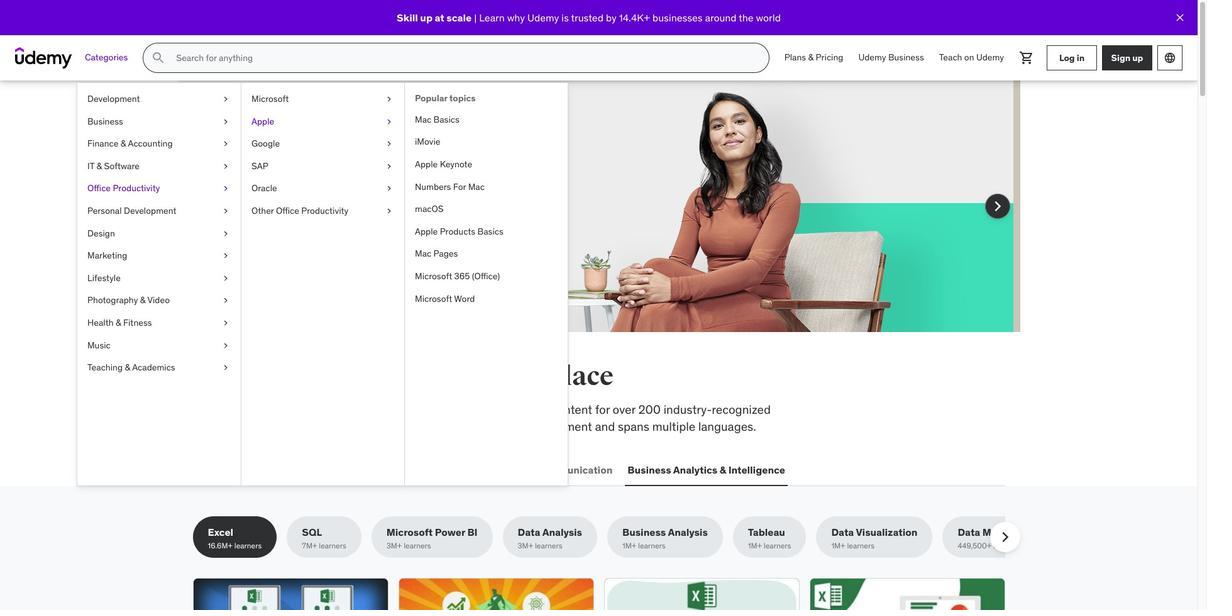 Task type: locate. For each thing, give the bounding box(es) containing it.
productivity down oracle link
[[302, 205, 349, 216]]

0 horizontal spatial in
[[468, 360, 493, 393]]

0 horizontal spatial you
[[353, 360, 398, 393]]

apple for apple keynote
[[415, 159, 438, 170]]

apple down imovie
[[415, 159, 438, 170]]

1 vertical spatial productivity
[[302, 205, 349, 216]]

over
[[613, 402, 636, 417]]

xsmall image for oracle
[[384, 183, 394, 195]]

analysis inside data analysis 3m+ learners
[[543, 526, 583, 539]]

development down office productivity link
[[124, 205, 176, 216]]

business analytics & intelligence button
[[626, 455, 788, 485]]

xsmall image for it & software
[[221, 160, 231, 173]]

skills up the supports
[[340, 402, 367, 417]]

skills up workplace
[[280, 360, 348, 393]]

(office)
[[472, 270, 500, 282]]

4 learners from the left
[[535, 541, 563, 551]]

up left at
[[420, 11, 433, 24]]

1 horizontal spatial productivity
[[302, 205, 349, 216]]

place
[[548, 360, 614, 393]]

development down categories dropdown button
[[87, 93, 140, 104]]

6 learners from the left
[[764, 541, 792, 551]]

1 horizontal spatial for
[[596, 402, 610, 417]]

8 learners from the left
[[994, 541, 1021, 551]]

well-
[[381, 419, 407, 434]]

you up get
[[410, 135, 447, 162]]

mac
[[415, 114, 432, 125], [468, 181, 485, 192], [415, 248, 432, 259]]

xsmall image inside office productivity link
[[221, 183, 231, 195]]

2 your from the left
[[367, 167, 390, 182]]

xsmall image for business
[[221, 116, 231, 128]]

1 vertical spatial the
[[235, 360, 275, 393]]

web development button
[[193, 455, 286, 485]]

all the skills you need in one place
[[193, 360, 614, 393]]

& right it
[[97, 160, 102, 172]]

0 horizontal spatial analysis
[[543, 526, 583, 539]]

apple keynote
[[415, 159, 473, 170]]

shopping cart with 0 items image
[[1020, 50, 1035, 65]]

xsmall image down started
[[221, 227, 231, 240]]

other office productivity link
[[242, 200, 405, 222]]

by
[[606, 11, 617, 24]]

learners
[[235, 541, 262, 551], [319, 541, 347, 551], [404, 541, 431, 551], [535, 541, 563, 551], [639, 541, 666, 551], [764, 541, 792, 551], [848, 541, 875, 551], [994, 541, 1021, 551]]

data right 'bi' on the left bottom of the page
[[518, 526, 541, 539]]

office down the us.
[[276, 205, 299, 216]]

2 vertical spatial mac
[[415, 248, 432, 259]]

1 horizontal spatial in
[[1077, 52, 1085, 63]]

1m+ inside "business analysis 1m+ learners"
[[623, 541, 637, 551]]

personal development link
[[77, 200, 241, 222]]

microsoft inside microsoft power bi 3m+ learners
[[387, 526, 433, 539]]

& left the video at the left of the page
[[140, 295, 146, 306]]

xsmall image
[[221, 93, 231, 105], [221, 138, 231, 150], [384, 138, 394, 150], [221, 160, 231, 173], [384, 160, 394, 173], [221, 183, 231, 195], [384, 183, 394, 195], [221, 205, 231, 217], [221, 250, 231, 262], [221, 272, 231, 285], [221, 295, 231, 307], [221, 339, 231, 352]]

xsmall image for microsoft
[[384, 93, 394, 105]]

microsoft for 365
[[415, 270, 452, 282]]

xsmall image up covering
[[221, 362, 231, 374]]

1 vertical spatial apple
[[415, 159, 438, 170]]

power
[[435, 526, 465, 539]]

visualization
[[857, 526, 918, 539]]

0 horizontal spatial up
[[420, 11, 433, 24]]

xsmall image for personal development
[[221, 205, 231, 217]]

data inside data analysis 3m+ learners
[[518, 526, 541, 539]]

0 horizontal spatial for
[[254, 167, 268, 182]]

1 horizontal spatial analysis
[[668, 526, 708, 539]]

tableau 1m+ learners
[[749, 526, 792, 551]]

xsmall image inside the apple link
[[384, 116, 394, 128]]

1 vertical spatial next image
[[996, 527, 1016, 547]]

& right plans
[[809, 52, 814, 63]]

1 vertical spatial development
[[124, 205, 176, 216]]

leadership button
[[388, 455, 446, 485]]

microsoft for power
[[387, 526, 433, 539]]

1 horizontal spatial basics
[[478, 226, 504, 237]]

business inside button
[[628, 463, 672, 476]]

in right log
[[1077, 52, 1085, 63]]

udemy right on
[[977, 52, 1005, 63]]

mac right for
[[468, 181, 485, 192]]

xsmall image inside business link
[[221, 116, 231, 128]]

& right the teaching
[[125, 362, 130, 373]]

development link
[[77, 88, 241, 110]]

0 vertical spatial basics
[[434, 114, 460, 125]]

basics down popular topics
[[434, 114, 460, 125]]

1 data from the left
[[518, 526, 541, 539]]

1m+ for data visualization
[[832, 541, 846, 551]]

photography & video
[[87, 295, 170, 306]]

xsmall image inside sap link
[[384, 160, 394, 173]]

& right finance
[[121, 138, 126, 149]]

sap
[[252, 160, 268, 172]]

1 analysis from the left
[[543, 526, 583, 539]]

products
[[440, 226, 476, 237]]

1m+ for business analysis
[[623, 541, 637, 551]]

xsmall image inside teaching & academics link
[[221, 362, 231, 374]]

1 horizontal spatial you
[[410, 135, 447, 162]]

you up to in the bottom of the page
[[353, 360, 398, 393]]

& right health
[[116, 317, 121, 328]]

next image inside topic filters element
[[996, 527, 1016, 547]]

xsmall image left macos
[[384, 205, 394, 217]]

2 data from the left
[[832, 526, 854, 539]]

xsmall image up learning
[[221, 116, 231, 128]]

in up including
[[468, 360, 493, 393]]

word
[[454, 293, 475, 304]]

modeling
[[983, 526, 1028, 539]]

& for fitness
[[116, 317, 121, 328]]

with
[[264, 183, 286, 199]]

spans
[[618, 419, 650, 434]]

for
[[453, 181, 466, 192]]

technical
[[383, 402, 431, 417]]

xsmall image inside photography & video link
[[221, 295, 231, 307]]

web development
[[195, 463, 283, 476]]

one
[[498, 360, 543, 393]]

microsoft left power
[[387, 526, 433, 539]]

business for business analytics & intelligence
[[628, 463, 672, 476]]

2 1m+ from the left
[[749, 541, 762, 551]]

0 horizontal spatial 1m+
[[623, 541, 637, 551]]

apple up google
[[252, 116, 274, 127]]

teaching & academics link
[[77, 357, 241, 379]]

for up and
[[596, 402, 610, 417]]

xsmall image inside health & fitness link
[[221, 317, 231, 329]]

sap link
[[242, 155, 405, 178]]

udemy image
[[15, 47, 72, 69]]

1 horizontal spatial 1m+
[[749, 541, 762, 551]]

0 horizontal spatial your
[[271, 167, 294, 182]]

productivity
[[113, 183, 160, 194], [302, 205, 349, 216]]

learning
[[222, 135, 315, 162]]

& inside button
[[720, 463, 727, 476]]

including
[[473, 402, 521, 417]]

productivity up personal development on the top left of page
[[113, 183, 160, 194]]

xsmall image left 'popular'
[[384, 93, 394, 105]]

0 vertical spatial you
[[410, 135, 447, 162]]

google link
[[242, 133, 405, 155]]

it & software
[[87, 160, 140, 172]]

data left visualization
[[832, 526, 854, 539]]

data for data modeling
[[958, 526, 981, 539]]

1 learners from the left
[[235, 541, 262, 551]]

log in
[[1060, 52, 1085, 63]]

1 horizontal spatial data
[[832, 526, 854, 539]]

development right web
[[219, 463, 283, 476]]

your right (and
[[367, 167, 390, 182]]

finance & accounting link
[[77, 133, 241, 155]]

xsmall image inside oracle link
[[384, 183, 394, 195]]

bi
[[468, 526, 478, 539]]

next image inside carousel element
[[988, 196, 1008, 216]]

catalog
[[288, 419, 328, 434]]

1 3m+ from the left
[[387, 541, 402, 551]]

7m+
[[302, 541, 317, 551]]

you inside learning that gets you skills for your present (and your future). get started with us.
[[410, 135, 447, 162]]

business for business
[[87, 116, 123, 127]]

3m+ inside microsoft power bi 3m+ learners
[[387, 541, 402, 551]]

2 horizontal spatial data
[[958, 526, 981, 539]]

1 vertical spatial for
[[596, 402, 610, 417]]

analysis inside "business analysis 1m+ learners"
[[668, 526, 708, 539]]

xsmall image up the gets
[[384, 116, 394, 128]]

&
[[809, 52, 814, 63], [121, 138, 126, 149], [97, 160, 102, 172], [140, 295, 146, 306], [116, 317, 121, 328], [125, 362, 130, 373], [720, 463, 727, 476]]

photography & video link
[[77, 290, 241, 312]]

1 your from the left
[[271, 167, 294, 182]]

in
[[1077, 52, 1085, 63], [468, 360, 493, 393]]

office inside 'link'
[[276, 205, 299, 216]]

udemy right pricing at the top of page
[[859, 52, 887, 63]]

1 horizontal spatial 3m+
[[518, 541, 534, 551]]

2 analysis from the left
[[668, 526, 708, 539]]

0 horizontal spatial 3m+
[[387, 541, 402, 551]]

1 horizontal spatial your
[[367, 167, 390, 182]]

0 vertical spatial office
[[87, 183, 111, 194]]

1 horizontal spatial the
[[739, 11, 754, 24]]

1 vertical spatial up
[[1133, 52, 1144, 63]]

1m+ inside data visualization 1m+ learners
[[832, 541, 846, 551]]

topic filters element
[[193, 517, 1043, 558]]

udemy
[[528, 11, 559, 24], [859, 52, 887, 63], [977, 52, 1005, 63]]

0 vertical spatial productivity
[[113, 183, 160, 194]]

microsoft link
[[242, 88, 405, 110]]

xsmall image up "all" on the bottom of the page
[[221, 317, 231, 329]]

you for gets
[[410, 135, 447, 162]]

learners inside 'sql 7m+ learners'
[[319, 541, 347, 551]]

udemy business link
[[851, 43, 932, 73]]

1 vertical spatial office
[[276, 205, 299, 216]]

mac down 'popular'
[[415, 114, 432, 125]]

xsmall image inside the finance & accounting link
[[221, 138, 231, 150]]

microsoft
[[252, 93, 289, 104], [415, 270, 452, 282], [415, 293, 452, 304], [387, 526, 433, 539]]

2 learners from the left
[[319, 541, 347, 551]]

udemy left is
[[528, 11, 559, 24]]

submit search image
[[151, 50, 166, 65]]

xsmall image inside lifestyle link
[[221, 272, 231, 285]]

2 horizontal spatial 1m+
[[832, 541, 846, 551]]

xsmall image inside design link
[[221, 227, 231, 240]]

up for sign
[[1133, 52, 1144, 63]]

popular topics
[[415, 92, 476, 104]]

plans
[[785, 52, 807, 63]]

3m+ inside data analysis 3m+ learners
[[518, 541, 534, 551]]

2 3m+ from the left
[[518, 541, 534, 551]]

xsmall image inside the marketing link
[[221, 250, 231, 262]]

1 horizontal spatial up
[[1133, 52, 1144, 63]]

the left world
[[739, 11, 754, 24]]

leadership
[[390, 463, 443, 476]]

your up 'with'
[[271, 167, 294, 182]]

0 vertical spatial next image
[[988, 196, 1008, 216]]

data inside data visualization 1m+ learners
[[832, 526, 854, 539]]

for up oracle in the top of the page
[[254, 167, 268, 182]]

business inside "business analysis 1m+ learners"
[[623, 526, 666, 539]]

apple down macos
[[415, 226, 438, 237]]

1 1m+ from the left
[[623, 541, 637, 551]]

software
[[104, 160, 140, 172]]

microsoft 365 (office)
[[415, 270, 500, 282]]

business for business analysis 1m+ learners
[[623, 526, 666, 539]]

0 horizontal spatial data
[[518, 526, 541, 539]]

xsmall image inside music link
[[221, 339, 231, 352]]

xsmall image inside development link
[[221, 93, 231, 105]]

0 vertical spatial for
[[254, 167, 268, 182]]

0 horizontal spatial productivity
[[113, 183, 160, 194]]

basics down the macos link
[[478, 226, 504, 237]]

xsmall image inside google link
[[384, 138, 394, 150]]

5 learners from the left
[[639, 541, 666, 551]]

0 horizontal spatial office
[[87, 183, 111, 194]]

xsmall image
[[384, 93, 394, 105], [221, 116, 231, 128], [384, 116, 394, 128], [384, 205, 394, 217], [221, 227, 231, 240], [221, 317, 231, 329], [221, 362, 231, 374]]

0 vertical spatial up
[[420, 11, 433, 24]]

microsoft for word
[[415, 293, 452, 304]]

analysis for business analysis
[[668, 526, 708, 539]]

plans & pricing link
[[777, 43, 851, 73]]

0 vertical spatial in
[[1077, 52, 1085, 63]]

health & fitness
[[87, 317, 152, 328]]

office up personal
[[87, 183, 111, 194]]

at
[[435, 11, 445, 24]]

3 learners from the left
[[404, 541, 431, 551]]

professional
[[455, 419, 520, 434]]

xsmall image inside it & software link
[[221, 160, 231, 173]]

the up critical
[[235, 360, 275, 393]]

analysis
[[543, 526, 583, 539], [668, 526, 708, 539]]

3 1m+ from the left
[[832, 541, 846, 551]]

close image
[[1175, 11, 1187, 24]]

development
[[87, 93, 140, 104], [124, 205, 176, 216], [219, 463, 283, 476]]

& right analytics at right bottom
[[720, 463, 727, 476]]

2 vertical spatial development
[[219, 463, 283, 476]]

to
[[369, 402, 380, 417]]

data inside 'data modeling 449,500+ learners'
[[958, 526, 981, 539]]

0 vertical spatial apple
[[252, 116, 274, 127]]

business
[[889, 52, 925, 63], [87, 116, 123, 127], [628, 463, 672, 476], [623, 526, 666, 539]]

xsmall image inside personal development link
[[221, 205, 231, 217]]

xsmall image inside "microsoft" link
[[384, 93, 394, 105]]

microsoft power bi 3m+ learners
[[387, 526, 478, 551]]

0 vertical spatial mac
[[415, 114, 432, 125]]

that
[[319, 135, 360, 162]]

data up 449,500+ at the right bottom
[[958, 526, 981, 539]]

1 horizontal spatial office
[[276, 205, 299, 216]]

present
[[297, 167, 338, 182]]

3 data from the left
[[958, 526, 981, 539]]

learners inside tableau 1m+ learners
[[764, 541, 792, 551]]

2 vertical spatial apple
[[415, 226, 438, 237]]

1 vertical spatial skills
[[340, 402, 367, 417]]

microsoft left word
[[415, 293, 452, 304]]

xsmall image for other office productivity
[[384, 205, 394, 217]]

microsoft 365 (office) link
[[405, 265, 568, 288]]

7 learners from the left
[[848, 541, 875, 551]]

up right the sign
[[1133, 52, 1144, 63]]

mac left pages at the left top of the page
[[415, 248, 432, 259]]

365
[[455, 270, 470, 282]]

2 horizontal spatial udemy
[[977, 52, 1005, 63]]

teaching & academics
[[87, 362, 175, 373]]

1 vertical spatial mac
[[468, 181, 485, 192]]

finance & accounting
[[87, 138, 173, 149]]

trusted
[[571, 11, 604, 24]]

xsmall image inside other office productivity 'link'
[[384, 205, 394, 217]]

development for personal
[[124, 205, 176, 216]]

microsoft down mac pages
[[415, 270, 452, 282]]

0 vertical spatial the
[[739, 11, 754, 24]]

0 horizontal spatial the
[[235, 360, 275, 393]]

need
[[403, 360, 464, 393]]

learners inside microsoft power bi 3m+ learners
[[404, 541, 431, 551]]

development inside button
[[219, 463, 283, 476]]

analysis for data analysis
[[543, 526, 583, 539]]

apple for apple
[[252, 116, 274, 127]]

apple
[[252, 116, 274, 127], [415, 159, 438, 170], [415, 226, 438, 237]]

pricing
[[816, 52, 844, 63]]

learners inside data analysis 3m+ learners
[[535, 541, 563, 551]]

skill up at scale | learn why udemy is trusted by 14.4k+ businesses around the world
[[397, 11, 781, 24]]

for inside covering critical workplace skills to technical topics, including prep content for over 200 industry-recognized certifications, our catalog supports well-rounded professional development and spans multiple languages.
[[596, 402, 610, 417]]

next image
[[988, 196, 1008, 216], [996, 527, 1016, 547]]

xsmall image for finance & accounting
[[221, 138, 231, 150]]

1 vertical spatial you
[[353, 360, 398, 393]]

productivity inside other office productivity 'link'
[[302, 205, 349, 216]]



Task type: vqa. For each thing, say whether or not it's contained in the screenshot.
Sign's up
yes



Task type: describe. For each thing, give the bounding box(es) containing it.
apple link
[[242, 110, 405, 133]]

microsoft word link
[[405, 288, 568, 310]]

xsmall image for lifestyle
[[221, 272, 231, 285]]

and
[[595, 419, 615, 434]]

xsmall image for sap
[[384, 160, 394, 173]]

it & software link
[[77, 155, 241, 178]]

mac for mac basics
[[415, 114, 432, 125]]

on
[[965, 52, 975, 63]]

microsoft up google
[[252, 93, 289, 104]]

communication
[[537, 463, 613, 476]]

data for data visualization
[[832, 526, 854, 539]]

skills
[[222, 167, 251, 182]]

learners inside "business analysis 1m+ learners"
[[639, 541, 666, 551]]

scale
[[447, 11, 472, 24]]

0 vertical spatial development
[[87, 93, 140, 104]]

sql 7m+ learners
[[302, 526, 347, 551]]

xsmall image for google
[[384, 138, 394, 150]]

photography
[[87, 295, 138, 306]]

xsmall image for office productivity
[[221, 183, 231, 195]]

us.
[[289, 183, 304, 199]]

& for video
[[140, 295, 146, 306]]

mac basics link
[[405, 109, 568, 131]]

apple for apple products basics
[[415, 226, 438, 237]]

categories button
[[77, 43, 135, 73]]

pages
[[434, 248, 458, 259]]

development
[[523, 419, 593, 434]]

xsmall image for health & fitness
[[221, 317, 231, 329]]

covering
[[193, 402, 241, 417]]

skills inside covering critical workplace skills to technical topics, including prep content for over 200 industry-recognized certifications, our catalog supports well-rounded professional development and spans multiple languages.
[[340, 402, 367, 417]]

popular
[[415, 92, 448, 104]]

certifications,
[[193, 419, 265, 434]]

skill
[[397, 11, 418, 24]]

& for software
[[97, 160, 102, 172]]

learners inside excel 16.6m+ learners
[[235, 541, 262, 551]]

video
[[147, 295, 170, 306]]

teach on udemy
[[940, 52, 1005, 63]]

0 horizontal spatial udemy
[[528, 11, 559, 24]]

& for accounting
[[121, 138, 126, 149]]

music link
[[77, 334, 241, 357]]

xsmall image for teaching & academics
[[221, 362, 231, 374]]

1 vertical spatial basics
[[478, 226, 504, 237]]

academics
[[132, 362, 175, 373]]

productivity inside office productivity link
[[113, 183, 160, 194]]

world
[[757, 11, 781, 24]]

excel
[[208, 526, 233, 539]]

data analysis 3m+ learners
[[518, 526, 583, 551]]

mac pages
[[415, 248, 458, 259]]

macos
[[415, 203, 444, 215]]

numbers for mac link
[[405, 176, 568, 198]]

1m+ inside tableau 1m+ learners
[[749, 541, 762, 551]]

up for skill
[[420, 11, 433, 24]]

microsoft word
[[415, 293, 475, 304]]

mac for mac pages
[[415, 248, 432, 259]]

is
[[562, 11, 569, 24]]

carousel element
[[162, 81, 1208, 362]]

it
[[87, 160, 95, 172]]

plans & pricing
[[785, 52, 844, 63]]

data modeling 449,500+ learners
[[958, 526, 1028, 551]]

next image for carousel element
[[988, 196, 1008, 216]]

oracle
[[252, 183, 277, 194]]

categories
[[85, 52, 128, 63]]

lifestyle link
[[77, 267, 241, 290]]

health
[[87, 317, 114, 328]]

rounded
[[407, 419, 452, 434]]

data visualization 1m+ learners
[[832, 526, 918, 551]]

449,500+
[[958, 541, 992, 551]]

marketing
[[87, 250, 127, 261]]

business analysis 1m+ learners
[[623, 526, 708, 551]]

prep
[[524, 402, 549, 417]]

xsmall image for design
[[221, 227, 231, 240]]

apple element
[[405, 83, 568, 486]]

gets
[[364, 135, 406, 162]]

learners inside data visualization 1m+ learners
[[848, 541, 875, 551]]

imovie link
[[405, 131, 568, 153]]

personal
[[87, 205, 122, 216]]

design link
[[77, 222, 241, 245]]

supports
[[331, 419, 378, 434]]

numbers for mac
[[415, 181, 485, 192]]

16.6m+
[[208, 541, 233, 551]]

xsmall image for development
[[221, 93, 231, 105]]

imovie
[[415, 136, 441, 147]]

analytics
[[674, 463, 718, 476]]

mac pages link
[[405, 243, 568, 265]]

sign up
[[1112, 52, 1144, 63]]

Search for anything text field
[[174, 47, 754, 69]]

critical
[[244, 402, 279, 417]]

xsmall image for marketing
[[221, 250, 231, 262]]

oracle link
[[242, 178, 405, 200]]

1 horizontal spatial udemy
[[859, 52, 887, 63]]

next image for topic filters element
[[996, 527, 1016, 547]]

0 horizontal spatial basics
[[434, 114, 460, 125]]

content
[[552, 402, 593, 417]]

health & fitness link
[[77, 312, 241, 334]]

1 vertical spatial in
[[468, 360, 493, 393]]

apple products basics
[[415, 226, 504, 237]]

in inside log in link
[[1077, 52, 1085, 63]]

mac basics
[[415, 114, 460, 125]]

macos link
[[405, 198, 568, 221]]

xsmall image for photography & video
[[221, 295, 231, 307]]

xsmall image for music
[[221, 339, 231, 352]]

& for pricing
[[809, 52, 814, 63]]

workplace
[[282, 402, 337, 417]]

& for academics
[[125, 362, 130, 373]]

excel 16.6m+ learners
[[208, 526, 262, 551]]

web
[[195, 463, 217, 476]]

learn
[[480, 11, 505, 24]]

0 vertical spatial skills
[[280, 360, 348, 393]]

for inside learning that gets you skills for your present (and your future). get started with us.
[[254, 167, 268, 182]]

udemy business
[[859, 52, 925, 63]]

future).
[[393, 167, 431, 182]]

xsmall image for apple
[[384, 116, 394, 128]]

why
[[507, 11, 525, 24]]

you for skills
[[353, 360, 398, 393]]

started
[[222, 183, 261, 199]]

other office productivity
[[252, 205, 349, 216]]

business analytics & intelligence
[[628, 463, 786, 476]]

accounting
[[128, 138, 173, 149]]

development for web
[[219, 463, 283, 476]]

choose a language image
[[1164, 52, 1177, 64]]

learners inside 'data modeling 449,500+ learners'
[[994, 541, 1021, 551]]

sign
[[1112, 52, 1131, 63]]

data for data analysis
[[518, 526, 541, 539]]

covering critical workplace skills to technical topics, including prep content for over 200 industry-recognized certifications, our catalog supports well-rounded professional development and spans multiple languages.
[[193, 402, 771, 434]]

learning that gets you skills for your present (and your future). get started with us.
[[222, 135, 453, 199]]



